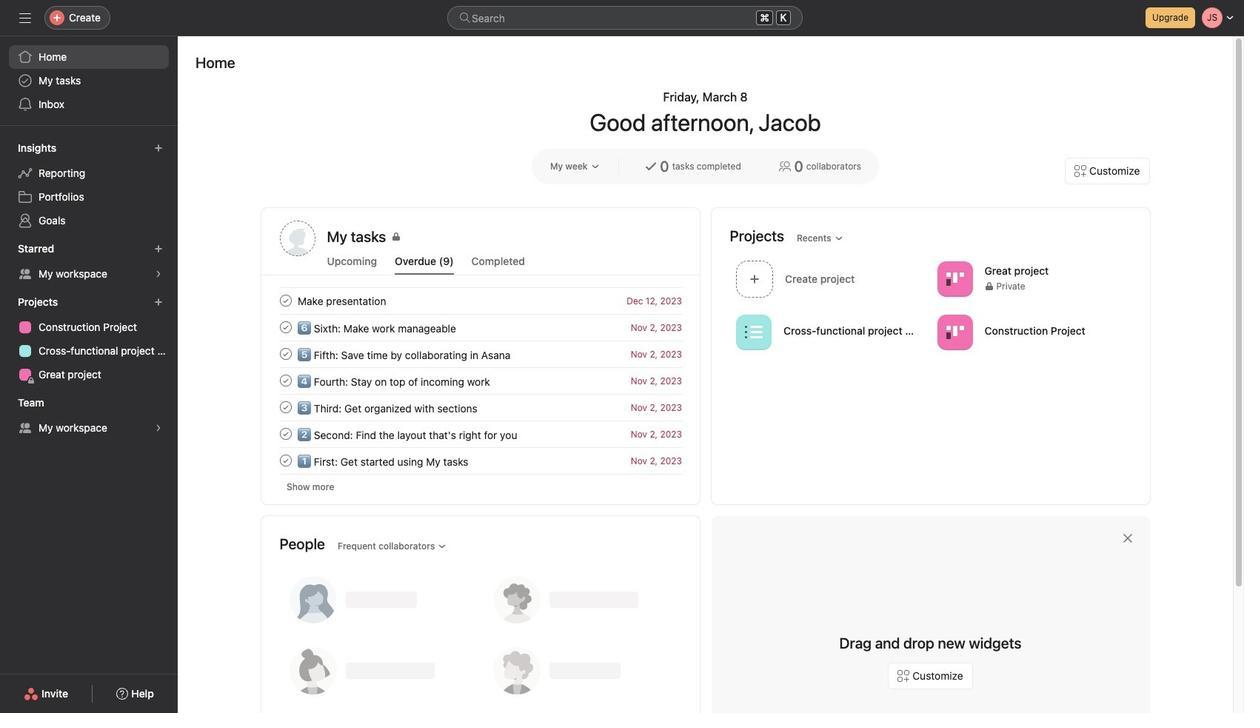 Task type: vqa. For each thing, say whether or not it's contained in the screenshot.
bug 'icon'
no



Task type: describe. For each thing, give the bounding box(es) containing it.
insights element
[[0, 135, 178, 236]]

board image
[[946, 323, 964, 341]]

4 mark complete checkbox from the top
[[277, 398, 294, 416]]

global element
[[0, 36, 178, 125]]

add items to starred image
[[154, 244, 163, 253]]

mark complete image for 1st mark complete checkbox from the top
[[277, 318, 294, 336]]

mark complete image for fourth mark complete option
[[277, 398, 294, 416]]

add profile photo image
[[280, 221, 315, 256]]

projects element
[[0, 289, 178, 390]]

Search tasks, projects, and more text field
[[447, 6, 803, 30]]

1 mark complete checkbox from the top
[[277, 292, 294, 310]]

teams element
[[0, 390, 178, 443]]

2 mark complete image from the top
[[277, 372, 294, 390]]

list image
[[745, 323, 762, 341]]

starred element
[[0, 236, 178, 289]]

2 mark complete checkbox from the top
[[277, 425, 294, 443]]

2 mark complete checkbox from the top
[[277, 345, 294, 363]]



Task type: locate. For each thing, give the bounding box(es) containing it.
mark complete image
[[277, 318, 294, 336], [277, 345, 294, 363], [277, 398, 294, 416]]

mark complete image
[[277, 292, 294, 310], [277, 372, 294, 390], [277, 425, 294, 443], [277, 452, 294, 470]]

1 vertical spatial mark complete image
[[277, 345, 294, 363]]

Mark complete checkbox
[[277, 292, 294, 310], [277, 345, 294, 363], [277, 372, 294, 390], [277, 398, 294, 416]]

see details, my workspace image
[[154, 424, 163, 433]]

2 vertical spatial mark complete checkbox
[[277, 452, 294, 470]]

1 vertical spatial mark complete checkbox
[[277, 425, 294, 443]]

mark complete image for 2nd mark complete option
[[277, 345, 294, 363]]

3 mark complete image from the top
[[277, 398, 294, 416]]

None field
[[447, 6, 803, 30]]

see details, my workspace image
[[154, 270, 163, 278]]

0 vertical spatial mark complete image
[[277, 318, 294, 336]]

new insights image
[[154, 144, 163, 153]]

3 mark complete checkbox from the top
[[277, 372, 294, 390]]

Mark complete checkbox
[[277, 318, 294, 336], [277, 425, 294, 443], [277, 452, 294, 470]]

2 vertical spatial mark complete image
[[277, 398, 294, 416]]

4 mark complete image from the top
[[277, 452, 294, 470]]

3 mark complete checkbox from the top
[[277, 452, 294, 470]]

2 mark complete image from the top
[[277, 345, 294, 363]]

hide sidebar image
[[19, 12, 31, 24]]

dismiss image
[[1122, 533, 1134, 544]]

1 mark complete image from the top
[[277, 292, 294, 310]]

board image
[[946, 270, 964, 288]]

1 mark complete image from the top
[[277, 318, 294, 336]]

new project or portfolio image
[[154, 298, 163, 307]]

3 mark complete image from the top
[[277, 425, 294, 443]]

0 vertical spatial mark complete checkbox
[[277, 318, 294, 336]]

1 mark complete checkbox from the top
[[277, 318, 294, 336]]



